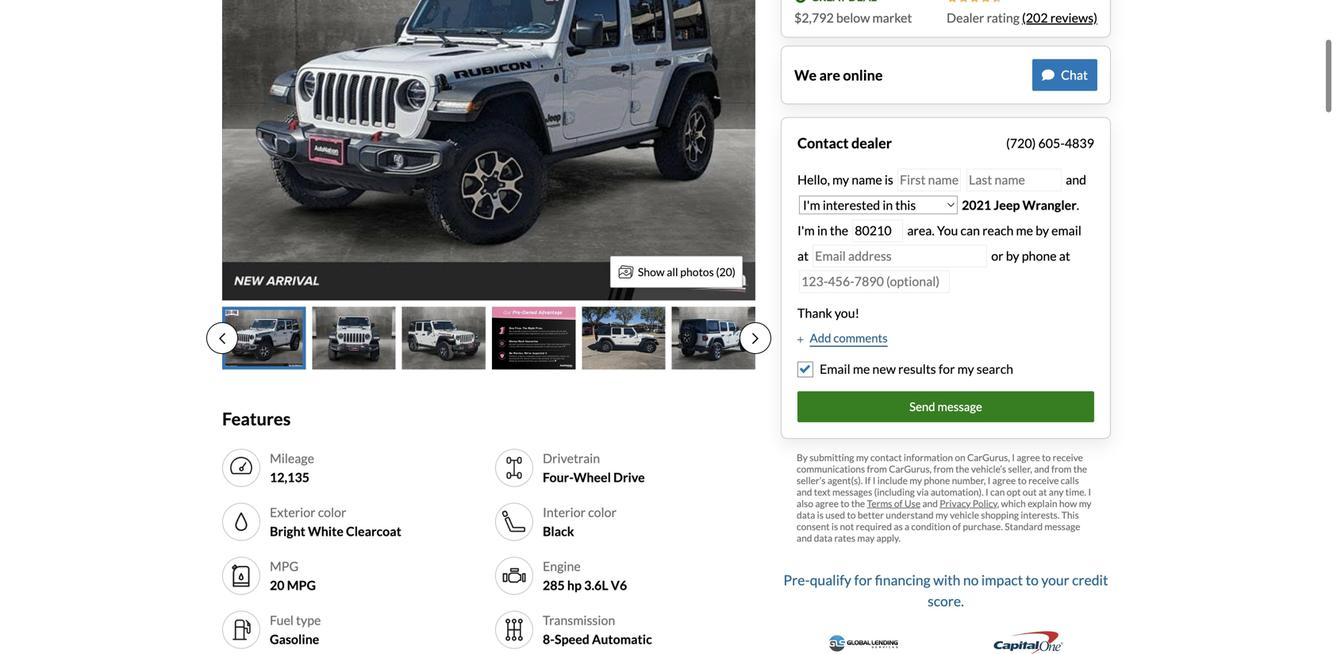 Task type: locate. For each thing, give the bounding box(es) containing it.
as
[[894, 521, 903, 532]]

phone up terms of use and privacy policy
[[924, 475, 951, 486]]

policy
[[973, 498, 998, 509]]

0 vertical spatial can
[[961, 223, 981, 238]]

agree right also
[[816, 498, 839, 509]]

, which explain how my data is used to better understand my vehicle shopping interests. this consent is not required as a condition of purchase. standard message and data rates may apply.
[[797, 498, 1092, 544]]

1 vertical spatial data
[[814, 532, 833, 544]]

mpg up 20
[[270, 559, 299, 574]]

0 horizontal spatial at
[[798, 248, 809, 264]]

0 vertical spatial by
[[1036, 223, 1050, 238]]

contact dealer
[[798, 134, 893, 152]]

the inside ". i'm in the"
[[830, 223, 849, 238]]

is right name in the top of the page
[[885, 172, 894, 187]]

you
[[938, 223, 959, 238]]

seller,
[[1009, 463, 1033, 475]]

message down how
[[1045, 521, 1081, 532]]

transmission 8-speed automatic
[[543, 613, 652, 647]]

8-
[[543, 632, 555, 647]]

0 horizontal spatial from
[[867, 463, 888, 475]]

for
[[939, 361, 956, 377], [855, 572, 873, 588]]

pre-qualify for financing with no impact to your credit score.
[[784, 572, 1109, 609]]

you!
[[835, 305, 860, 321]]

any
[[1050, 486, 1064, 498]]

agent(s).
[[828, 475, 863, 486]]

1 horizontal spatial of
[[953, 521, 962, 532]]

2 vertical spatial agree
[[816, 498, 839, 509]]

1 horizontal spatial phone
[[1022, 248, 1057, 264]]

to up which at right bottom
[[1018, 475, 1027, 486]]

is left the not
[[832, 521, 839, 532]]

(202
[[1023, 10, 1049, 25]]

message
[[938, 399, 983, 414], [1045, 521, 1081, 532]]

at down email
[[1060, 248, 1071, 264]]

agree up out
[[1017, 452, 1041, 463]]

mpg right 20
[[287, 578, 316, 593]]

email
[[1052, 223, 1082, 238]]

$2,792 below market
[[795, 10, 913, 25]]

0 horizontal spatial phone
[[924, 475, 951, 486]]

view vehicle photo 4 image
[[492, 307, 576, 370]]

i
[[1013, 452, 1015, 463], [873, 475, 876, 486], [988, 475, 991, 486], [986, 486, 989, 498], [1089, 486, 1092, 498]]

(720)
[[1007, 135, 1037, 151]]

show all photos (20) link
[[611, 256, 743, 288]]

0 horizontal spatial for
[[855, 572, 873, 588]]

receive
[[1053, 452, 1084, 463], [1029, 475, 1060, 486]]

mileage image
[[229, 455, 254, 481]]

from up (including
[[867, 463, 888, 475]]

receive up 'explain'
[[1029, 475, 1060, 486]]

by left email
[[1036, 223, 1050, 238]]

comments
[[834, 331, 888, 345]]

on
[[955, 452, 966, 463]]

reviews)
[[1051, 10, 1098, 25]]

First name field
[[898, 169, 962, 191]]

1 horizontal spatial by
[[1036, 223, 1050, 238]]

data
[[797, 509, 816, 521], [814, 532, 833, 544]]

0 vertical spatial phone
[[1022, 248, 1057, 264]]

to right seller,
[[1043, 452, 1052, 463]]

for right results
[[939, 361, 956, 377]]

of down privacy
[[953, 521, 962, 532]]

tab list
[[206, 307, 772, 370]]

text
[[814, 486, 831, 498]]

1 horizontal spatial is
[[832, 521, 839, 532]]

1 horizontal spatial color
[[588, 505, 617, 520]]

color inside 'exterior color bright white clearcoat'
[[318, 505, 347, 520]]

to inside "pre-qualify for financing with no impact to your credit score."
[[1026, 572, 1039, 588]]

mileage 12,135
[[270, 451, 314, 485]]

we
[[795, 66, 817, 84]]

exterior
[[270, 505, 316, 520]]

data left rates
[[814, 532, 833, 544]]

me left new
[[853, 361, 871, 377]]

cargurus, up 'via'
[[889, 463, 932, 475]]

0 vertical spatial message
[[938, 399, 983, 414]]

of
[[895, 498, 903, 509], [953, 521, 962, 532]]

or
[[992, 248, 1004, 264]]

drive
[[614, 470, 645, 485]]

mpg 20 mpg
[[270, 559, 316, 593]]

at
[[798, 248, 809, 264], [1060, 248, 1071, 264], [1039, 486, 1048, 498]]

interior
[[543, 505, 586, 520]]

message right "send"
[[938, 399, 983, 414]]

1 color from the left
[[318, 505, 347, 520]]

color up white
[[318, 505, 347, 520]]

me down 2021 jeep wrangler
[[1017, 223, 1034, 238]]

the right in
[[830, 223, 849, 238]]

speed
[[555, 632, 590, 647]]

view vehicle photo 3 image
[[402, 307, 486, 370]]

color down wheel
[[588, 505, 617, 520]]

mileage
[[270, 451, 314, 466]]

0 horizontal spatial of
[[895, 498, 903, 509]]

my right how
[[1080, 498, 1092, 509]]

Last name field
[[967, 169, 1062, 191]]

me inside area. you can reach me by email at
[[1017, 223, 1034, 238]]

and right use
[[923, 498, 938, 509]]

mpg image
[[229, 563, 254, 589]]

include
[[878, 475, 908, 486]]

color inside interior color black
[[588, 505, 617, 520]]

1 horizontal spatial from
[[934, 463, 954, 475]]

condition
[[912, 521, 951, 532]]

dealer
[[947, 10, 985, 25]]

transmission image
[[502, 617, 527, 643]]

can
[[961, 223, 981, 238], [991, 486, 1006, 498]]

from left the on
[[934, 463, 954, 475]]

by right the or
[[1007, 248, 1020, 264]]

3.6l
[[585, 578, 609, 593]]

0 horizontal spatial is
[[818, 509, 824, 521]]

me
[[1017, 223, 1034, 238], [853, 361, 871, 377]]

1 vertical spatial of
[[953, 521, 962, 532]]

hello,
[[798, 172, 831, 187]]

color for exterior color
[[318, 505, 347, 520]]

1 vertical spatial by
[[1007, 248, 1020, 264]]

0 vertical spatial mpg
[[270, 559, 299, 574]]

agree up ,
[[993, 475, 1017, 486]]

Phone (optional) telephone field
[[800, 270, 950, 293]]

of left use
[[895, 498, 903, 509]]

use
[[905, 498, 921, 509]]

1 horizontal spatial agree
[[993, 475, 1017, 486]]

by inside area. you can reach me by email at
[[1036, 223, 1050, 238]]

i right time.
[[1089, 486, 1092, 498]]

2 horizontal spatial from
[[1052, 463, 1072, 475]]

chat button
[[1033, 59, 1098, 91]]

0 horizontal spatial message
[[938, 399, 983, 414]]

explain
[[1028, 498, 1058, 509]]

i right number, on the bottom right
[[988, 475, 991, 486]]

20
[[270, 578, 285, 593]]

0 vertical spatial receive
[[1053, 452, 1084, 463]]

1 horizontal spatial at
[[1039, 486, 1048, 498]]

1 horizontal spatial me
[[1017, 223, 1034, 238]]

my right include
[[910, 475, 923, 486]]

message inside send message button
[[938, 399, 983, 414]]

and down also
[[797, 532, 813, 544]]

at down i'm
[[798, 248, 809, 264]]

is left used
[[818, 509, 824, 521]]

vehicle's
[[972, 463, 1007, 475]]

at right out
[[1039, 486, 1048, 498]]

2 horizontal spatial agree
[[1017, 452, 1041, 463]]

0 vertical spatial agree
[[1017, 452, 1041, 463]]

vehicle full photo image
[[222, 0, 756, 301]]

2 horizontal spatial at
[[1060, 248, 1071, 264]]

dealer
[[852, 134, 893, 152]]

phone down email
[[1022, 248, 1057, 264]]

1 vertical spatial agree
[[993, 475, 1017, 486]]

1 horizontal spatial can
[[991, 486, 1006, 498]]

2021 jeep wrangler
[[962, 197, 1077, 213]]

0 horizontal spatial me
[[853, 361, 871, 377]]

the up time.
[[1074, 463, 1088, 475]]

to left your
[[1026, 572, 1039, 588]]

1 horizontal spatial message
[[1045, 521, 1081, 532]]

1 vertical spatial phone
[[924, 475, 951, 486]]

for right qualify
[[855, 572, 873, 588]]

1 from from the left
[[867, 463, 888, 475]]

at inside area. you can reach me by email at
[[798, 248, 809, 264]]

interior color black
[[543, 505, 617, 539]]

from up any
[[1052, 463, 1072, 475]]

2 color from the left
[[588, 505, 617, 520]]

gasoline
[[270, 632, 319, 647]]

1 vertical spatial can
[[991, 486, 1006, 498]]

can inside area. you can reach me by email at
[[961, 223, 981, 238]]

(202 reviews) button
[[1023, 8, 1098, 27]]

can left opt
[[991, 486, 1006, 498]]

view vehicle photo 5 image
[[582, 307, 666, 370]]

0 vertical spatial me
[[1017, 223, 1034, 238]]

exterior color bright white clearcoat
[[270, 505, 402, 539]]

black
[[543, 524, 575, 539]]

cargurus, right the on
[[968, 452, 1011, 463]]

automation).
[[931, 486, 984, 498]]

can right the you
[[961, 223, 981, 238]]

2021
[[962, 197, 992, 213]]

0 vertical spatial of
[[895, 498, 903, 509]]

to right used
[[848, 509, 856, 521]]

1 vertical spatial for
[[855, 572, 873, 588]]

i left ,
[[986, 486, 989, 498]]

show
[[638, 265, 665, 279]]

3 from from the left
[[1052, 463, 1072, 475]]

0 horizontal spatial color
[[318, 505, 347, 520]]

1 vertical spatial message
[[1045, 521, 1081, 532]]

mpg
[[270, 559, 299, 574], [287, 578, 316, 593]]

we are online
[[795, 66, 883, 84]]

0 vertical spatial for
[[939, 361, 956, 377]]

i right if
[[873, 475, 876, 486]]

time.
[[1066, 486, 1087, 498]]

receive up calls
[[1053, 452, 1084, 463]]

to down agent(s).
[[841, 498, 850, 509]]

0 horizontal spatial cargurus,
[[889, 463, 932, 475]]

color
[[318, 505, 347, 520], [588, 505, 617, 520]]

and
[[1064, 172, 1087, 187], [1035, 463, 1050, 475], [797, 486, 813, 498], [923, 498, 938, 509], [797, 532, 813, 544]]

may
[[858, 532, 875, 544]]

contact
[[871, 452, 902, 463]]

cargurus,
[[968, 452, 1011, 463], [889, 463, 932, 475]]

data down text
[[797, 509, 816, 521]]

0 horizontal spatial can
[[961, 223, 981, 238]]

and up . on the top of page
[[1064, 172, 1087, 187]]

out
[[1023, 486, 1037, 498]]

submitting
[[810, 452, 855, 463]]



Task type: vqa. For each thing, say whether or not it's contained in the screenshot.


Task type: describe. For each thing, give the bounding box(es) containing it.
via
[[917, 486, 929, 498]]

not
[[840, 521, 855, 532]]

send message button
[[798, 391, 1095, 422]]

are
[[820, 66, 841, 84]]

email me new results for my search
[[820, 361, 1014, 377]]

interests.
[[1021, 509, 1060, 521]]

market
[[873, 10, 913, 25]]

area.
[[908, 223, 935, 238]]

type
[[296, 613, 321, 628]]

results
[[899, 361, 937, 377]]

add
[[810, 331, 832, 345]]

vehicle
[[950, 509, 980, 521]]

engine image
[[502, 563, 527, 589]]

terms
[[867, 498, 893, 509]]

engine 285 hp 3.6l v6
[[543, 559, 628, 593]]

clearcoat
[[346, 524, 402, 539]]

rates
[[835, 532, 856, 544]]

dealer rating (202 reviews)
[[947, 10, 1098, 25]]

0 horizontal spatial by
[[1007, 248, 1020, 264]]

pre-qualify for financing with no impact to your credit score. button
[[781, 563, 1112, 654]]

my left search
[[958, 361, 975, 377]]

view vehicle photo 2 image
[[312, 307, 396, 370]]

285
[[543, 578, 565, 593]]

terms of use link
[[867, 498, 921, 509]]

my up if
[[857, 452, 869, 463]]

with
[[934, 572, 961, 588]]

Email address email field
[[813, 245, 988, 268]]

below
[[837, 10, 871, 25]]

1 vertical spatial mpg
[[287, 578, 316, 593]]

Zip code field
[[853, 220, 904, 242]]

your
[[1042, 572, 1070, 588]]

exterior color image
[[229, 509, 254, 535]]

for inside "pre-qualify for financing with no impact to your credit score."
[[855, 572, 873, 588]]

seller's
[[797, 475, 826, 486]]

jeep
[[994, 197, 1021, 213]]

view vehicle photo 1 image
[[222, 307, 306, 370]]

0 vertical spatial data
[[797, 509, 816, 521]]

number,
[[952, 475, 986, 486]]

the up automation).
[[956, 463, 970, 475]]

thank you!
[[798, 305, 860, 321]]

better
[[858, 509, 885, 521]]

fuel type gasoline
[[270, 613, 321, 647]]

features
[[222, 409, 291, 429]]

drivetrain four-wheel drive
[[543, 451, 645, 485]]

2 horizontal spatial is
[[885, 172, 894, 187]]

at inside by submitting my contact information on cargurus, i agree to receive communications from cargurus, from the vehicle's seller, and from the seller's agent(s). if i include my phone number, i agree to receive calls and text messages (including via automation). i can opt out at any time. i also agree to the
[[1039, 486, 1048, 498]]

automatic
[[592, 632, 652, 647]]

0 horizontal spatial agree
[[816, 498, 839, 509]]

,
[[998, 498, 1000, 509]]

12,135
[[270, 470, 310, 485]]

reach
[[983, 223, 1014, 238]]

phone inside by submitting my contact information on cargurus, i agree to receive communications from cargurus, from the vehicle's seller, and from the seller's agent(s). if i include my phone number, i agree to receive calls and text messages (including via automation). i can opt out at any time. i also agree to the
[[924, 475, 951, 486]]

online
[[844, 66, 883, 84]]

rating
[[987, 10, 1020, 25]]

interior color image
[[502, 509, 527, 535]]

impact
[[982, 572, 1024, 588]]

(20)
[[716, 265, 736, 279]]

drivetrain
[[543, 451, 600, 466]]

apply.
[[877, 532, 901, 544]]

area. you can reach me by email at
[[798, 223, 1082, 264]]

my left name in the top of the page
[[833, 172, 850, 187]]

all
[[667, 265, 679, 279]]

.
[[1077, 197, 1080, 213]]

v6
[[611, 578, 628, 593]]

message inside , which explain how my data is used to better understand my vehicle shopping interests. this consent is not required as a condition of purchase. standard message and data rates may apply.
[[1045, 521, 1081, 532]]

drivetrain image
[[502, 455, 527, 481]]

chat
[[1062, 67, 1089, 83]]

plus image
[[798, 336, 804, 344]]

communications
[[797, 463, 866, 475]]

new
[[873, 361, 896, 377]]

next page image
[[753, 332, 759, 345]]

contact
[[798, 134, 849, 152]]

(720) 605-4839
[[1007, 135, 1095, 151]]

this
[[1062, 509, 1080, 521]]

view vehicle photo 6 image
[[672, 307, 756, 370]]

how
[[1060, 498, 1078, 509]]

color for interior color
[[588, 505, 617, 520]]

search
[[977, 361, 1014, 377]]

my left vehicle
[[936, 509, 949, 521]]

and inside , which explain how my data is used to better understand my vehicle shopping interests. this consent is not required as a condition of purchase. standard message and data rates may apply.
[[797, 532, 813, 544]]

understand
[[886, 509, 934, 521]]

can inside by submitting my contact information on cargurus, i agree to receive communications from cargurus, from the vehicle's seller, and from the seller's agent(s). if i include my phone number, i agree to receive calls and text messages (including via automation). i can opt out at any time. i also agree to the
[[991, 486, 1006, 498]]

photos
[[681, 265, 714, 279]]

2 from from the left
[[934, 463, 954, 475]]

1 horizontal spatial for
[[939, 361, 956, 377]]

a
[[905, 521, 910, 532]]

of inside , which explain how my data is used to better understand my vehicle shopping interests. this consent is not required as a condition of purchase. standard message and data rates may apply.
[[953, 521, 962, 532]]

name
[[852, 172, 883, 187]]

by
[[797, 452, 808, 463]]

the left terms
[[852, 498, 866, 509]]

and left text
[[797, 486, 813, 498]]

i right vehicle's
[[1013, 452, 1015, 463]]

privacy policy link
[[940, 498, 998, 509]]

calls
[[1061, 475, 1080, 486]]

add comments
[[810, 331, 888, 345]]

terms of use and privacy policy
[[867, 498, 998, 509]]

information
[[904, 452, 954, 463]]

add comments button
[[798, 329, 888, 347]]

1 vertical spatial receive
[[1029, 475, 1060, 486]]

fuel type image
[[229, 617, 254, 643]]

605-
[[1039, 135, 1065, 151]]

standard
[[1005, 521, 1043, 532]]

engine
[[543, 559, 581, 574]]

prev page image
[[219, 332, 226, 345]]

messages
[[833, 486, 873, 498]]

comment image
[[1043, 69, 1055, 81]]

wrangler
[[1023, 197, 1077, 213]]

opt
[[1007, 486, 1021, 498]]

wheel
[[574, 470, 611, 485]]

show all photos (20)
[[638, 265, 736, 279]]

hp
[[568, 578, 582, 593]]

by submitting my contact information on cargurus, i agree to receive communications from cargurus, from the vehicle's seller, and from the seller's agent(s). if i include my phone number, i agree to receive calls and text messages (including via automation). i can opt out at any time. i also agree to the
[[797, 452, 1092, 509]]

1 vertical spatial me
[[853, 361, 871, 377]]

or by phone at
[[992, 248, 1071, 264]]

4839
[[1065, 135, 1095, 151]]

white
[[308, 524, 344, 539]]

score.
[[928, 593, 965, 609]]

hello, my name is
[[798, 172, 896, 187]]

also
[[797, 498, 814, 509]]

and right seller,
[[1035, 463, 1050, 475]]

to inside , which explain how my data is used to better understand my vehicle shopping interests. this consent is not required as a condition of purchase. standard message and data rates may apply.
[[848, 509, 856, 521]]

1 horizontal spatial cargurus,
[[968, 452, 1011, 463]]



